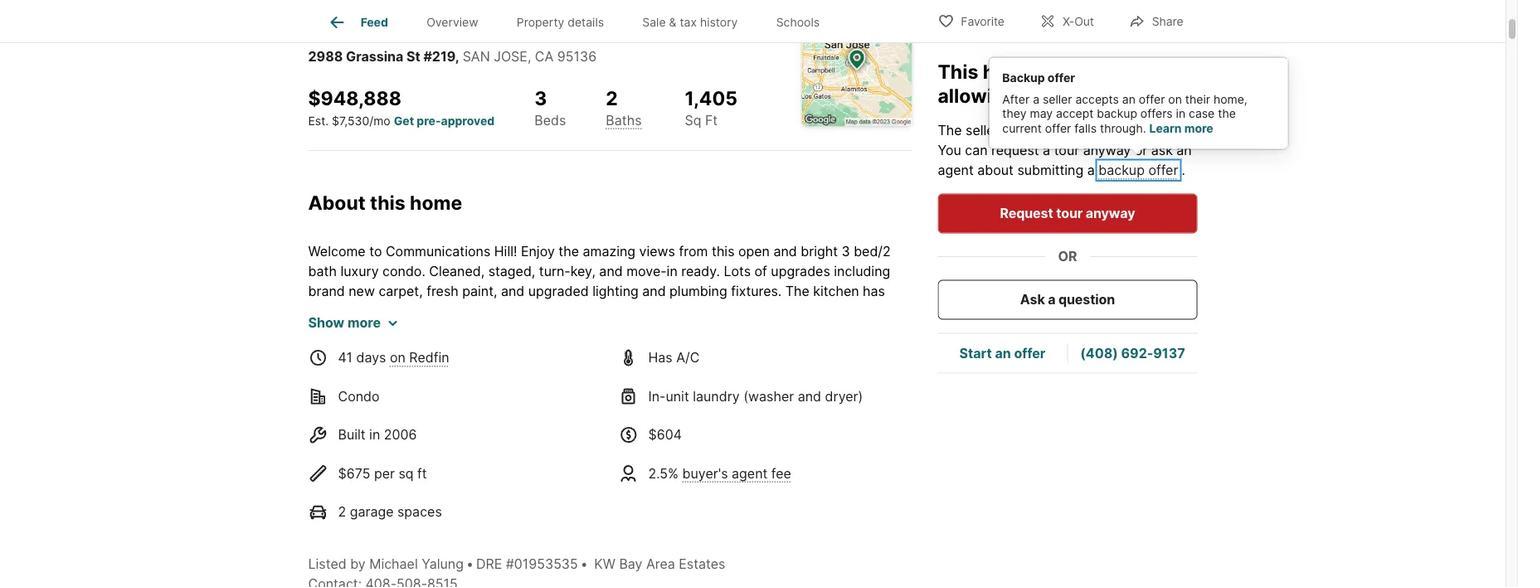 Task type: locate. For each thing, give the bounding box(es) containing it.
storage
[[372, 383, 419, 399]]

oversized
[[499, 343, 559, 359]]

2 horizontal spatial new
[[805, 323, 831, 339]]

0 horizontal spatial has
[[651, 323, 673, 339]]

0 vertical spatial primary
[[773, 303, 821, 319]]

1 horizontal spatial side
[[547, 363, 573, 379]]

unit
[[666, 388, 689, 404]]

agent down you
[[938, 162, 974, 178]]

their
[[1186, 92, 1211, 106]]

service.
[[510, 403, 559, 419]]

kitchen up closet.
[[481, 303, 527, 319]]

jose
[[494, 48, 528, 64]]

. down learn more link
[[1182, 162, 1186, 178]]

1 vertical spatial new
[[451, 303, 477, 319]]

0 vertical spatial 2
[[606, 86, 618, 110]]

may inside after a seller accepts an offer on their home, they may accept backup offers in case the current offer falls through.
[[1030, 107, 1053, 121]]

1 horizontal spatial .
[[1190, 122, 1194, 139]]

in down 'views'
[[667, 263, 678, 279]]

freeways,
[[518, 423, 579, 439]]

2 left garage in the bottom left of the page
[[338, 504, 346, 520]]

days
[[356, 350, 386, 366]]

internet
[[457, 403, 506, 419]]

anyway inside the . you can request a tour anyway or ask
[[1084, 142, 1131, 159]]

faucet,
[[531, 303, 574, 319]]

an right ask
[[1177, 142, 1192, 159]]

3 up beds
[[535, 86, 547, 110]]

is up faucets,
[[885, 303, 895, 319]]

by inside welcome to communications hill! enjoy the amazing views from this open and bright 3 bed/2 bath luxury condo. cleaned, staged, turn-key, and move-in ready. lots of upgrades including brand new carpet, fresh paint, and upgraded lighting and plumbing fixtures. the kitchen has granite countertops, a new kitchen faucet, and stainless steel appliances. primary bedroom is spacious with a large walk-in closet. the primary bath has reglazed dual sinks, new faucets, and a standing shower next to the oversized tub. large balcony with gorgeous views. in unit, full- size washer/dryer. 2 assigned side by side parking spots in the gated garage, and 1 additional detached storage unit. amenities include a community heated pool (seasonal), spa, gym, and clubhouse. blazing fast internet service. vieira park and the trail and grand staircase are just across the street. close to 85/87 freeways, vta, shopping, dining, oakridge mall, the plant, downtown, and sjc airport. this hoa is not in litigation!
[[528, 363, 544, 379]]

1 vertical spatial 2
[[427, 363, 435, 379]]

an inside an agent about submitting a
[[1177, 142, 1192, 159]]

approved
[[441, 113, 495, 128]]

0 horizontal spatial on
[[390, 350, 406, 366]]

1 vertical spatial kitchen
[[481, 303, 527, 319]]

0 horizontal spatial 3
[[535, 86, 547, 110]]

this
[[938, 60, 979, 83], [490, 443, 516, 459]]

, left san
[[455, 48, 459, 64]]

1 vertical spatial tour
[[1057, 205, 1083, 222]]

street.
[[378, 423, 418, 439]]

tab list containing feed
[[308, 0, 852, 42]]

has down including
[[863, 283, 885, 299]]

vta,
[[583, 423, 612, 439]]

about this home
[[308, 191, 462, 214]]

gym,
[[834, 383, 864, 399]]

1 vertical spatial 3
[[842, 243, 850, 260]]

in down vta,
[[598, 443, 609, 459]]

1 horizontal spatial home
[[983, 60, 1036, 83]]

washer/dryer.
[[337, 363, 423, 379]]

parking
[[577, 363, 624, 379]]

steel
[[664, 303, 694, 319]]

2 up unit.
[[427, 363, 435, 379]]

. inside the . you can request a tour anyway or ask
[[1190, 122, 1194, 139]]

(408) 692-9137 link
[[1081, 345, 1186, 361]]

and down amazing
[[599, 263, 623, 279]]

this inside welcome to communications hill! enjoy the amazing views from this open and bright 3 bed/2 bath luxury condo. cleaned, staged, turn-key, and move-in ready. lots of upgrades including brand new carpet, fresh paint, and upgraded lighting and plumbing fixtures. the kitchen has granite countertops, a new kitchen faucet, and stainless steel appliances. primary bedroom is spacious with a large walk-in closet. the primary bath has reglazed dual sinks, new faucets, and a standing shower next to the oversized tub. large balcony with gorgeous views. in unit, full- size washer/dryer. 2 assigned side by side parking spots in the gated garage, and 1 additional detached storage unit. amenities include a community heated pool (seasonal), spa, gym, and clubhouse. blazing fast internet service. vieira park and the trail and grand staircase are just across the street. close to 85/87 freeways, vta, shopping, dining, oakridge mall, the plant, downtown, and sjc airport. this hoa is not in litigation!
[[490, 443, 516, 459]]

1 vertical spatial .
[[1182, 162, 1186, 178]]

0 vertical spatial by
[[528, 363, 544, 379]]

backup offer
[[1003, 71, 1076, 85]]

accepted
[[1079, 122, 1138, 139]]

1 horizontal spatial primary
[[773, 303, 821, 319]]

new
[[349, 283, 375, 299], [451, 303, 477, 319], [805, 323, 831, 339]]

1 vertical spatial anyway
[[1086, 205, 1136, 222]]

allowing
[[938, 84, 1016, 107]]

1 vertical spatial on
[[390, 350, 406, 366]]

1 vertical spatial seller
[[966, 122, 1000, 139]]

history
[[700, 15, 738, 29]]

0 vertical spatial has
[[1003, 122, 1026, 139]]

park
[[602, 403, 630, 419]]

2 vertical spatial has
[[651, 323, 673, 339]]

and down move-
[[643, 283, 666, 299]]

this up lots
[[712, 243, 735, 260]]

to up assigned
[[458, 343, 471, 359]]

the up you
[[938, 122, 962, 139]]

favorite button
[[924, 4, 1019, 38]]

walk-
[[444, 323, 478, 339]]

has down they
[[1003, 122, 1026, 139]]

agent left fee
[[732, 465, 768, 482]]

about
[[308, 191, 366, 214]]

1 vertical spatial agent
[[732, 465, 768, 482]]

trail
[[685, 403, 709, 419]]

on inside after a seller accepts an offer on their home, they may accept backup offers in case the current offer falls through.
[[1169, 92, 1182, 106]]

home up after
[[983, 60, 1036, 83]]

about
[[978, 162, 1014, 178]]

tour right request
[[1057, 205, 1083, 222]]

1 horizontal spatial •
[[581, 556, 588, 572]]

0 vertical spatial anyway
[[1084, 142, 1131, 159]]

0 vertical spatial kitchen
[[814, 283, 859, 299]]

may up tours
[[1040, 60, 1079, 83]]

this down 85/87
[[490, 443, 516, 459]]

2.5% buyer's agent fee
[[649, 465, 792, 482]]

tour inside the . you can request a tour anyway or ask
[[1054, 142, 1080, 159]]

0 horizontal spatial •
[[466, 556, 474, 572]]

on right days
[[390, 350, 406, 366]]

• left kw
[[581, 556, 588, 572]]

1 vertical spatial has
[[863, 283, 885, 299]]

a right ask
[[1048, 292, 1056, 308]]

now
[[1124, 84, 1163, 107]]

0 horizontal spatial kitchen
[[481, 303, 527, 319]]

0 horizontal spatial .
[[1182, 162, 1186, 178]]

a inside an agent about submitting a
[[1088, 162, 1095, 178]]

a up submitting on the top of page
[[1043, 142, 1051, 159]]

upgrades
[[771, 263, 831, 279]]

,
[[455, 48, 459, 64], [528, 48, 531, 64]]

amazing
[[583, 243, 636, 260]]

3 inside 3 beds
[[535, 86, 547, 110]]

laundry
[[693, 388, 740, 404]]

the seller has already accepted an offer
[[938, 122, 1190, 139]]

0 vertical spatial more
[[1185, 121, 1214, 135]]

3
[[535, 86, 547, 110], [842, 243, 850, 260]]

the down home,
[[1218, 107, 1236, 121]]

more inside dropdown button
[[348, 315, 381, 331]]

already
[[1029, 122, 1076, 139]]

agent
[[938, 162, 974, 178], [732, 465, 768, 482]]

0 vertical spatial this
[[938, 60, 979, 83]]

a down the . you can request a tour anyway or ask
[[1088, 162, 1095, 178]]

0 vertical spatial with
[[368, 323, 394, 339]]

kitchen
[[814, 283, 859, 299], [481, 303, 527, 319]]

1 horizontal spatial seller
[[1043, 92, 1073, 106]]

with
[[368, 323, 394, 339], [683, 343, 710, 359]]

out
[[1075, 15, 1094, 29]]

start an offer
[[960, 345, 1046, 361]]

bay
[[619, 556, 643, 572]]

on left their
[[1169, 92, 1182, 106]]

2 up baths on the left of the page
[[606, 86, 618, 110]]

tab list
[[308, 0, 852, 42]]

and
[[774, 243, 797, 260], [599, 263, 623, 279], [501, 283, 525, 299], [643, 283, 666, 299], [578, 303, 601, 319], [889, 323, 912, 339], [796, 363, 820, 379], [868, 383, 892, 399], [798, 388, 822, 404], [634, 403, 657, 419], [713, 403, 736, 419], [383, 443, 406, 459]]

is down freeways,
[[552, 443, 562, 459]]

primary up sinks,
[[773, 303, 821, 319]]

to up airport.
[[461, 423, 474, 439]]

0 horizontal spatial this
[[490, 443, 516, 459]]

show more
[[308, 315, 381, 331]]

1 horizontal spatial on
[[1169, 92, 1182, 106]]

2 horizontal spatial 2
[[606, 86, 618, 110]]

0 vertical spatial 3
[[535, 86, 547, 110]]

this inside this home may not be allowing tours right now
[[938, 60, 979, 83]]

, left ca
[[528, 48, 531, 64]]

dryer)
[[825, 388, 863, 404]]

hoa
[[520, 443, 548, 459]]

0 horizontal spatial with
[[368, 323, 394, 339]]

• left dre
[[466, 556, 474, 572]]

home,
[[1214, 92, 1248, 106]]

1 horizontal spatial new
[[451, 303, 477, 319]]

0 horizontal spatial side
[[498, 363, 525, 379]]

0 horizontal spatial new
[[349, 283, 375, 299]]

85/87
[[477, 423, 514, 439]]

the up assigned
[[474, 343, 495, 359]]

more for learn more
[[1185, 121, 1214, 135]]

0 horizontal spatial seller
[[966, 122, 1000, 139]]

the down upgrades
[[786, 283, 810, 299]]

1 vertical spatial is
[[552, 443, 562, 459]]

full-
[[866, 343, 891, 359]]

with down countertops,
[[368, 323, 394, 339]]

2 inside 2 baths
[[606, 86, 618, 110]]

schools tab
[[757, 2, 839, 42]]

0 vertical spatial on
[[1169, 92, 1182, 106]]

this up the allowing
[[938, 60, 979, 83]]

1 horizontal spatial this
[[938, 60, 979, 83]]

side down tub.
[[547, 363, 573, 379]]

and up full-
[[889, 323, 912, 339]]

by right 'listed'
[[350, 556, 366, 572]]

2 garage spaces
[[338, 504, 442, 520]]

1 horizontal spatial more
[[1185, 121, 1214, 135]]

backup inside after a seller accepts an offer on their home, they may accept backup offers in case the current offer falls through.
[[1097, 107, 1138, 121]]

in
[[820, 343, 831, 359]]

in up learn more link
[[1176, 107, 1186, 121]]

tour down 'the seller has already accepted an offer'
[[1054, 142, 1080, 159]]

0 vertical spatial seller
[[1043, 92, 1073, 106]]

may up already
[[1030, 107, 1053, 121]]

by
[[528, 363, 544, 379], [350, 556, 366, 572]]

0 horizontal spatial is
[[552, 443, 562, 459]]

home inside this home may not be allowing tours right now
[[983, 60, 1036, 83]]

(408) 692-9137
[[1081, 345, 1186, 361]]

side down oversized
[[498, 363, 525, 379]]

1
[[824, 363, 830, 379]]

1 horizontal spatial by
[[528, 363, 544, 379]]

just
[[864, 403, 887, 419]]

2 side from the left
[[547, 363, 573, 379]]

. for . you can request a tour anyway or ask
[[1190, 122, 1194, 139]]

1 vertical spatial this
[[490, 443, 516, 459]]

2 horizontal spatial has
[[1003, 122, 1026, 139]]

1 vertical spatial may
[[1030, 107, 1053, 121]]

balcony
[[630, 343, 679, 359]]

backup up through.
[[1097, 107, 1138, 121]]

1 horizontal spatial agent
[[938, 162, 974, 178]]

a down fresh
[[440, 303, 447, 319]]

1 horizontal spatial ,
[[528, 48, 531, 64]]

get pre-approved link
[[394, 113, 495, 128]]

sq
[[399, 465, 414, 482]]

the down heated
[[661, 403, 682, 419]]

move-
[[627, 263, 667, 279]]

a right after
[[1033, 92, 1040, 106]]

2006
[[384, 427, 417, 443]]

. down case
[[1190, 122, 1194, 139]]

0 vertical spatial tour
[[1054, 142, 1080, 159]]

a/c
[[677, 350, 700, 366]]

they
[[1003, 107, 1027, 121]]

0 horizontal spatial ,
[[455, 48, 459, 64]]

and up upgrades
[[774, 243, 797, 260]]

1,405
[[685, 86, 738, 110]]

0 horizontal spatial 2
[[338, 504, 346, 520]]

detached
[[308, 383, 368, 399]]

anyway down backup offer
[[1086, 205, 1136, 222]]

feed
[[361, 15, 388, 29]]

this right about
[[370, 191, 406, 214]]

1 horizontal spatial this
[[712, 243, 735, 260]]

2 vertical spatial 2
[[338, 504, 346, 520]]

home
[[983, 60, 1036, 83], [410, 191, 462, 214]]

0 vertical spatial .
[[1190, 122, 1194, 139]]

spacious
[[308, 323, 364, 339]]

learn
[[1150, 121, 1182, 135]]

ask a question button
[[938, 280, 1198, 320]]

3 inside welcome to communications hill! enjoy the amazing views from this open and bright 3 bed/2 bath luxury condo. cleaned, staged, turn-key, and move-in ready. lots of upgrades including brand new carpet, fresh paint, and upgraded lighting and plumbing fixtures. the kitchen has granite countertops, a new kitchen faucet, and stainless steel appliances. primary bedroom is spacious with a large walk-in closet. the primary bath has reglazed dual sinks, new faucets, and a standing shower next to the oversized tub. large balcony with gorgeous views. in unit, full- size washer/dryer. 2 assigned side by side parking spots in the gated garage, and 1 additional detached storage unit. amenities include a community heated pool (seasonal), spa, gym, and clubhouse. blazing fast internet service. vieira park and the trail and grand staircase are just across the street. close to 85/87 freeways, vta, shopping, dining, oakridge mall, the plant, downtown, and sjc airport. this hoa is not in litigation!
[[842, 243, 850, 260]]

0 vertical spatial backup
[[1097, 107, 1138, 121]]

and up shopping, at the bottom
[[634, 403, 657, 419]]

more up standing
[[348, 315, 381, 331]]

3 up including
[[842, 243, 850, 260]]

and down street.
[[383, 443, 406, 459]]

the inside after a seller accepts an offer on their home, they may accept backup offers in case the current offer falls through.
[[1218, 107, 1236, 121]]

home up communications
[[410, 191, 462, 214]]

95136
[[558, 48, 597, 64]]

new down luxury
[[349, 283, 375, 299]]

more down case
[[1185, 121, 1214, 135]]

$675
[[338, 465, 370, 482]]

agent inside an agent about submitting a
[[938, 162, 974, 178]]

$948,888 est. $7,530 /mo get pre-approved
[[308, 86, 495, 128]]

seller up the can
[[966, 122, 1000, 139]]

1 vertical spatial more
[[348, 315, 381, 331]]

be
[[1119, 60, 1143, 83]]

question
[[1059, 292, 1115, 308]]

1 vertical spatial by
[[350, 556, 366, 572]]

backup down or
[[1099, 162, 1145, 178]]

1 , from the left
[[455, 48, 459, 64]]

grassina
[[346, 48, 404, 64]]

new up the "walk-" at bottom left
[[451, 303, 477, 319]]

0 horizontal spatial home
[[410, 191, 462, 214]]

in up heated
[[666, 363, 677, 379]]

has up balcony
[[651, 323, 673, 339]]

2 inside welcome to communications hill! enjoy the amazing views from this open and bright 3 bed/2 bath luxury condo. cleaned, staged, turn-key, and move-in ready. lots of upgrades including brand new carpet, fresh paint, and upgraded lighting and plumbing fixtures. the kitchen has granite countertops, a new kitchen faucet, and stainless steel appliances. primary bedroom is spacious with a large walk-in closet. the primary bath has reglazed dual sinks, new faucets, and a standing shower next to the oversized tub. large balcony with gorgeous views. in unit, full- size washer/dryer. 2 assigned side by side parking spots in the gated garage, and 1 additional detached storage unit. amenities include a community heated pool (seasonal), spa, gym, and clubhouse. blazing fast internet service. vieira park and the trail and grand staircase are just across the street. close to 85/87 freeways, vta, shopping, dining, oakridge mall, the plant, downtown, and sjc airport. this hoa is not in litigation!
[[427, 363, 435, 379]]

0 horizontal spatial primary
[[566, 323, 614, 339]]

views
[[639, 243, 676, 260]]

0 vertical spatial may
[[1040, 60, 1079, 83]]

seller up accept
[[1043, 92, 1073, 106]]

area
[[646, 556, 675, 572]]

0 horizontal spatial agent
[[732, 465, 768, 482]]

0 vertical spatial home
[[983, 60, 1036, 83]]

backup
[[1097, 107, 1138, 121], [1099, 162, 1145, 178]]

in-
[[649, 388, 666, 404]]

by up include
[[528, 363, 544, 379]]

1 vertical spatial home
[[410, 191, 462, 214]]

to up luxury
[[369, 243, 382, 260]]

and left 1
[[796, 363, 820, 379]]

41
[[338, 350, 353, 366]]

a inside the . you can request a tour anyway or ask
[[1043, 142, 1051, 159]]

0 vertical spatial agent
[[938, 162, 974, 178]]

1 horizontal spatial 2
[[427, 363, 435, 379]]

anyway down 'accepted'
[[1084, 142, 1131, 159]]

case
[[1189, 107, 1215, 121]]

1 vertical spatial with
[[683, 343, 710, 359]]

2 for 2 garage spaces
[[338, 504, 346, 520]]

. for .
[[1182, 162, 1186, 178]]

1 horizontal spatial is
[[885, 303, 895, 319]]

1 vertical spatial this
[[712, 243, 735, 260]]

an down offers on the top right of page
[[1142, 122, 1157, 139]]

airport.
[[439, 443, 486, 459]]

primary up tub.
[[566, 323, 614, 339]]

dual
[[735, 323, 761, 339]]

faucets,
[[835, 323, 885, 339]]

built in 2006
[[338, 427, 417, 443]]

1 • from the left
[[466, 556, 474, 572]]

and down lighting
[[578, 303, 601, 319]]

downtown,
[[308, 443, 379, 459]]

kitchen up bedroom
[[814, 283, 859, 299]]

or
[[1059, 249, 1078, 265]]

an down be
[[1123, 92, 1136, 106]]

0 horizontal spatial more
[[348, 315, 381, 331]]

1 horizontal spatial 3
[[842, 243, 850, 260]]

with down 'reglazed'
[[683, 343, 710, 359]]

0 horizontal spatial this
[[370, 191, 406, 214]]

new up in on the bottom right of page
[[805, 323, 831, 339]]



Task type: vqa. For each thing, say whether or not it's contained in the screenshot.
top The With
yes



Task type: describe. For each thing, give the bounding box(es) containing it.
community
[[580, 383, 649, 399]]

contingent
[[323, 17, 400, 32]]

sale
[[643, 15, 666, 29]]

dining,
[[681, 423, 723, 439]]

2 vertical spatial new
[[805, 323, 831, 339]]

welcome
[[308, 243, 366, 260]]

of
[[755, 263, 768, 279]]

request tour anyway
[[1000, 205, 1136, 222]]

pool
[[700, 383, 727, 399]]

falls
[[1075, 121, 1097, 135]]

seller inside after a seller accepts an offer on their home, they may accept backup offers in case the current offer falls through.
[[1043, 92, 1073, 106]]

condo.
[[383, 263, 426, 279]]

welcome to communications hill! enjoy the amazing views from this open and bright 3 bed/2 bath luxury condo. cleaned, staged, turn-key, and move-in ready. lots of upgrades including brand new carpet, fresh paint, and upgraded lighting and plumbing fixtures. the kitchen has granite countertops, a new kitchen faucet, and stainless steel appliances. primary bedroom is spacious with a large walk-in closet. the primary bath has reglazed dual sinks, new faucets, and a standing shower next to the oversized tub. large balcony with gorgeous views. in unit, full- size washer/dryer. 2 assigned side by side parking spots in the gated garage, and 1 additional detached storage unit. amenities include a community heated pool (seasonal), spa, gym, and clubhouse. blazing fast internet service. vieira park and the trail and grand staircase are just across the street. close to 85/87 freeways, vta, shopping, dining, oakridge mall, the plant, downtown, and sjc airport. this hoa is not in litigation!
[[308, 243, 912, 459]]

large
[[591, 343, 627, 359]]

and down the staged,
[[501, 283, 525, 299]]

mall,
[[787, 423, 817, 439]]

additional
[[833, 363, 895, 379]]

share button
[[1115, 4, 1198, 38]]

1 vertical spatial to
[[458, 343, 471, 359]]

show
[[308, 315, 345, 331]]

map entry image
[[802, 16, 912, 126]]

more for show more
[[348, 315, 381, 331]]

paint,
[[462, 283, 498, 299]]

est.
[[308, 113, 329, 128]]

show more button
[[308, 313, 398, 333]]

staged,
[[489, 263, 536, 279]]

#219
[[424, 48, 455, 64]]

and down pool
[[713, 403, 736, 419]]

michael
[[369, 556, 418, 572]]

san
[[463, 48, 490, 64]]

and left dryer)
[[798, 388, 822, 404]]

an right start
[[995, 345, 1011, 361]]

x-out
[[1063, 15, 1094, 29]]

0 vertical spatial is
[[885, 303, 895, 319]]

this inside welcome to communications hill! enjoy the amazing views from this open and bright 3 bed/2 bath luxury condo. cleaned, staged, turn-key, and move-in ready. lots of upgrades including brand new carpet, fresh paint, and upgraded lighting and plumbing fixtures. the kitchen has granite countertops, a new kitchen faucet, and stainless steel appliances. primary bedroom is spacious with a large walk-in closet. the primary bath has reglazed dual sinks, new faucets, and a standing shower next to the oversized tub. large balcony with gorgeous views. in unit, full- size washer/dryer. 2 assigned side by side parking spots in the gated garage, and 1 additional detached storage unit. amenities include a community heated pool (seasonal), spa, gym, and clubhouse. blazing fast internet service. vieira park and the trail and grand staircase are just across the street. close to 85/87 freeways, vta, shopping, dining, oakridge mall, the plant, downtown, and sjc airport. this hoa is not in litigation!
[[712, 243, 735, 260]]

2 • from the left
[[581, 556, 588, 572]]

x-out button
[[1026, 4, 1109, 38]]

1 vertical spatial primary
[[566, 323, 614, 339]]

1 vertical spatial backup
[[1099, 162, 1145, 178]]

spa,
[[804, 383, 830, 399]]

tub.
[[563, 343, 587, 359]]

and up just
[[868, 383, 892, 399]]

communications
[[386, 243, 491, 260]]

a inside button
[[1048, 292, 1056, 308]]

sale & tax history tab
[[623, 2, 757, 42]]

the up heated
[[681, 363, 701, 379]]

spots
[[628, 363, 662, 379]]

key,
[[571, 263, 596, 279]]

the up turn-
[[559, 243, 579, 260]]

0 vertical spatial new
[[349, 283, 375, 299]]

has
[[649, 350, 673, 366]]

dre
[[476, 556, 502, 572]]

include
[[520, 383, 565, 399]]

1 side from the left
[[498, 363, 525, 379]]

property details
[[517, 15, 604, 29]]

in right built
[[369, 427, 380, 443]]

from
[[679, 243, 708, 260]]

tour inside request tour anyway button
[[1057, 205, 1083, 222]]

a up vieira
[[568, 383, 576, 399]]

countertops,
[[356, 303, 436, 319]]

a inside after a seller accepts an offer on their home, they may accept backup offers in case the current offer falls through.
[[1033, 92, 1040, 106]]

0 vertical spatial to
[[369, 243, 382, 260]]

property details tab
[[498, 2, 623, 42]]

request
[[1000, 205, 1054, 222]]

bright
[[801, 243, 838, 260]]

lots
[[724, 263, 751, 279]]

gated
[[705, 363, 741, 379]]

turn-
[[539, 263, 571, 279]]

fixtures.
[[731, 283, 782, 299]]

bath
[[308, 263, 337, 279]]

accepts
[[1076, 92, 1119, 106]]

$948,888
[[308, 86, 402, 110]]

fresh
[[427, 283, 459, 299]]

including
[[834, 263, 891, 279]]

sjc
[[410, 443, 435, 459]]

2 , from the left
[[528, 48, 531, 64]]

anyway inside button
[[1086, 205, 1136, 222]]

views.
[[777, 343, 816, 359]]

(408)
[[1081, 345, 1119, 361]]

in inside after a seller accepts an offer on their home, they may accept backup offers in case the current offer falls through.
[[1176, 107, 1186, 121]]

condo
[[338, 388, 380, 404]]

request
[[992, 142, 1040, 159]]

0 horizontal spatial by
[[350, 556, 366, 572]]

the down faucet,
[[539, 323, 563, 339]]

a up size
[[308, 343, 316, 359]]

current
[[1003, 121, 1042, 135]]

blazing
[[380, 403, 426, 419]]

spaces
[[398, 504, 442, 520]]

may inside this home may not be allowing tours right now
[[1040, 60, 1079, 83]]

1 horizontal spatial has
[[863, 283, 885, 299]]

right
[[1075, 84, 1119, 107]]

a up shower
[[398, 323, 406, 339]]

overview tab
[[407, 2, 498, 42]]

gorgeous
[[714, 343, 773, 359]]

ask
[[1152, 142, 1173, 159]]

in left closet.
[[478, 323, 489, 339]]

request tour anyway button
[[938, 194, 1198, 234]]

after
[[1003, 92, 1030, 106]]

&
[[669, 15, 677, 29]]

an agent about submitting a
[[938, 142, 1192, 178]]

feed link
[[327, 12, 388, 32]]

stainless
[[605, 303, 660, 319]]

accept
[[1056, 107, 1094, 121]]

granite
[[308, 303, 352, 319]]

bath
[[618, 323, 647, 339]]

an inside after a seller accepts an offer on their home, they may accept backup offers in case the current offer falls through.
[[1123, 92, 1136, 106]]

0 vertical spatial this
[[370, 191, 406, 214]]

2.5%
[[649, 465, 679, 482]]

2 vertical spatial to
[[461, 423, 474, 439]]

through.
[[1100, 121, 1147, 135]]

the down the are
[[820, 423, 844, 439]]

shower
[[378, 343, 423, 359]]

per
[[374, 465, 395, 482]]

1 horizontal spatial kitchen
[[814, 283, 859, 299]]

2 for 2 baths
[[606, 86, 618, 110]]

1 horizontal spatial with
[[683, 343, 710, 359]]

property
[[517, 15, 565, 29]]

upgraded
[[528, 283, 589, 299]]

692-
[[1122, 345, 1154, 361]]

get
[[394, 113, 414, 128]]

the up downtown,
[[353, 423, 374, 439]]

can
[[965, 142, 988, 159]]



